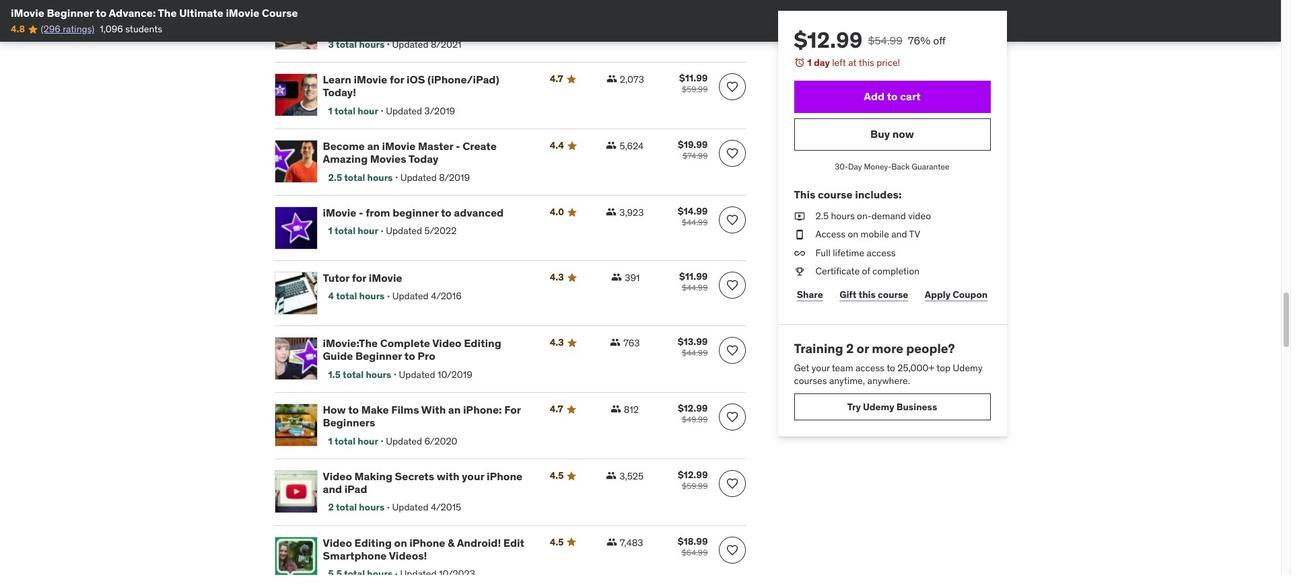 Task type: vqa. For each thing, say whether or not it's contained in the screenshot.


Task type: locate. For each thing, give the bounding box(es) containing it.
1 vertical spatial for
[[390, 73, 404, 86]]

0 vertical spatial course
[[818, 188, 853, 202]]

$44.99 for beginner
[[682, 218, 708, 228]]

1 vertical spatial your
[[462, 470, 484, 484]]

2.5
[[328, 171, 342, 184], [816, 210, 829, 222]]

$59.99 inside $11.99 $59.99
[[682, 84, 708, 94]]

1 vertical spatial udemy
[[863, 401, 895, 413]]

hours for become an imovie master - create amazing movies today
[[367, 171, 393, 184]]

pro
[[418, 350, 435, 363]]

1 vertical spatial hour
[[358, 225, 378, 237]]

2 this from the top
[[859, 289, 876, 301]]

xsmall image for video making secrets with your iphone and ipad
[[606, 471, 617, 481]]

1 4.3 from the top
[[550, 271, 564, 284]]

and left ipad
[[323, 483, 342, 496]]

access down mobile on the top
[[867, 247, 896, 259]]

1 vertical spatial access
[[856, 362, 885, 374]]

0 horizontal spatial iphone
[[410, 537, 445, 550]]

0 vertical spatial beginner
[[47, 6, 93, 20]]

2 up smartphone
[[328, 502, 334, 514]]

76%
[[908, 34, 931, 47]]

total down amazing
[[344, 171, 365, 184]]

video left making
[[323, 470, 352, 484]]

1 down beginners
[[328, 435, 332, 447]]

4.3 for imovie:the complete video editing guide beginner to pro
[[550, 337, 564, 349]]

hour up become at the top
[[358, 105, 378, 117]]

1 vertical spatial 1 total hour
[[328, 225, 378, 237]]

1 down 'today!'
[[328, 105, 332, 117]]

to inside the imovie - from beginner to advanced link
[[441, 206, 452, 220]]

an right become at the top
[[367, 140, 380, 153]]

0 horizontal spatial on
[[394, 537, 407, 550]]

0 horizontal spatial 2.5
[[328, 171, 342, 184]]

updated for imovie
[[386, 105, 422, 117]]

4.7 up 4.4
[[550, 73, 563, 85]]

1 vertical spatial an
[[448, 403, 461, 417]]

total right the 1.5
[[343, 369, 364, 381]]

with
[[421, 403, 446, 417]]

buy now button
[[794, 118, 991, 151]]

$11.99 for learn imovie for ios (iphone/ipad) today!
[[679, 72, 708, 84]]

2 $59.99 from the top
[[682, 481, 708, 492]]

$44.99 inside $13.99 $44.99
[[682, 348, 708, 358]]

$12.99 right 812
[[678, 403, 708, 415]]

2 1 total hour from the top
[[328, 225, 378, 237]]

full
[[816, 247, 831, 259]]

updated for for
[[392, 290, 429, 303]]

imovie
[[11, 6, 44, 20], [226, 6, 259, 20], [323, 6, 356, 20], [354, 73, 387, 86], [382, 140, 416, 153], [323, 206, 356, 220], [369, 271, 402, 285]]

beginner up 1.5 total hours
[[356, 350, 402, 363]]

hour down beginners
[[358, 435, 378, 447]]

$18.99 $64.99
[[678, 536, 708, 558]]

1 horizontal spatial 2.5
[[816, 210, 829, 222]]

access down or
[[856, 362, 885, 374]]

2 vertical spatial -
[[359, 206, 363, 220]]

7,483
[[620, 537, 643, 549]]

5 wishlist image from the top
[[725, 477, 739, 491]]

xsmall image for imovie - from beginner to advanced
[[606, 207, 617, 218]]

to up 'anywhere.'
[[887, 362, 895, 374]]

to right 'how'
[[348, 403, 359, 417]]

guarantee
[[912, 161, 950, 171]]

0 vertical spatial 2
[[846, 341, 854, 357]]

imovie:the complete video editing guide beginner to pro
[[323, 337, 501, 363]]

1 $59.99 from the top
[[682, 84, 708, 94]]

1 horizontal spatial iphone
[[487, 470, 523, 484]]

1 horizontal spatial editing
[[464, 337, 501, 350]]

0 horizontal spatial course
[[818, 188, 853, 202]]

2 $44.99 from the top
[[682, 283, 708, 293]]

0 vertical spatial $59.99
[[682, 84, 708, 94]]

completion
[[873, 266, 920, 278]]

0 horizontal spatial editing
[[355, 537, 392, 550]]

4.8
[[11, 23, 25, 35]]

how
[[323, 403, 346, 417]]

for left ios
[[390, 73, 404, 86]]

1 vertical spatial $59.99
[[682, 481, 708, 492]]

2 vertical spatial wishlist image
[[725, 544, 739, 558]]

2 vertical spatial 1 total hour
[[328, 435, 378, 447]]

1 horizontal spatial for
[[390, 73, 404, 86]]

for inside learn imovie for ios (iphone/ipad) today!
[[390, 73, 404, 86]]

1 vertical spatial beginner
[[356, 350, 402, 363]]

0 vertical spatial editing
[[464, 337, 501, 350]]

imovie up 4 total hours
[[369, 271, 402, 285]]

updated 4/2016
[[392, 290, 462, 303]]

xsmall image left 812
[[610, 404, 621, 415]]

1 vertical spatial this
[[859, 289, 876, 301]]

video right os.
[[365, 6, 395, 20]]

total down ipad
[[336, 502, 357, 514]]

4.7 for learn imovie for ios (iphone/ipad) today!
[[550, 73, 563, 85]]

wishlist image
[[725, 80, 739, 94], [725, 411, 739, 424], [725, 544, 739, 558]]

1 vertical spatial 4.7
[[550, 403, 563, 416]]

your inside training 2 or more people? get your team access to 25,000+ top udemy courses anytime, anywhere.
[[812, 362, 830, 374]]

$44.99 up $11.99 $44.99
[[682, 218, 708, 228]]

xsmall image left 7,483 at the left bottom of the page
[[606, 537, 617, 548]]

1 up tutor at the left
[[328, 225, 332, 237]]

this right gift
[[859, 289, 876, 301]]

1 horizontal spatial your
[[812, 362, 830, 374]]

2 4.5 from the top
[[550, 537, 564, 549]]

1 for imovie - from beginner to advanced
[[328, 225, 332, 237]]

beginner
[[47, 6, 93, 20], [356, 350, 402, 363]]

-
[[359, 6, 363, 20], [456, 140, 460, 153], [359, 206, 363, 220]]

day
[[848, 161, 862, 171]]

10/2019
[[438, 369, 472, 381]]

an inside 'how to make films with an iphone: for beginners'
[[448, 403, 461, 417]]

on down updated 4/2015
[[394, 537, 407, 550]]

1.5 total hours
[[328, 369, 391, 381]]

certificate of completion
[[816, 266, 920, 278]]

2 left or
[[846, 341, 854, 357]]

imovie:the complete video editing guide beginner to pro link
[[323, 337, 534, 363]]

course down 30- on the top of page
[[818, 188, 853, 202]]

xsmall image left 391
[[612, 272, 622, 283]]

0 vertical spatial $12.99
[[794, 26, 863, 54]]

$12.99 $49.99
[[678, 403, 708, 425]]

to left cart
[[887, 90, 898, 103]]

2 vertical spatial on
[[394, 537, 407, 550]]

1 hour from the top
[[358, 105, 378, 117]]

edit
[[504, 537, 525, 550]]

beginner inside imovie:the complete video editing guide beginner to pro
[[356, 350, 402, 363]]

imovie right learn
[[354, 73, 387, 86]]

hours
[[359, 38, 385, 50], [367, 171, 393, 184], [831, 210, 855, 222], [359, 290, 385, 303], [366, 369, 391, 381], [359, 502, 385, 514]]

wishlist image
[[725, 147, 739, 160], [725, 214, 739, 227], [725, 279, 739, 292], [725, 344, 739, 358], [725, 477, 739, 491]]

$11.99 down "$14.99 $44.99"
[[679, 271, 708, 283]]

0 vertical spatial for
[[436, 6, 451, 20]]

xsmall image for imovie:the complete video editing guide beginner to pro
[[610, 337, 621, 348]]

to inside 'how to make films with an iphone: for beginners'
[[348, 403, 359, 417]]

learn imovie for ios (iphone/ipad) today! link
[[323, 73, 534, 99]]

access on mobile and tv
[[816, 228, 920, 240]]

- left from
[[359, 206, 363, 220]]

2.5 up access
[[816, 210, 829, 222]]

1 vertical spatial 2.5
[[816, 210, 829, 222]]

2 hour from the top
[[358, 225, 378, 237]]

udemy inside training 2 or more people? get your team access to 25,000+ top udemy courses anytime, anywhere.
[[953, 362, 983, 374]]

4 wishlist image from the top
[[725, 344, 739, 358]]

1 vertical spatial wishlist image
[[725, 411, 739, 424]]

share
[[797, 289, 823, 301]]

iphone right with
[[487, 470, 523, 484]]

1 wishlist image from the top
[[725, 80, 739, 94]]

3 $44.99 from the top
[[682, 348, 708, 358]]

iphone left &
[[410, 537, 445, 550]]

wishlist image right $49.99
[[725, 411, 739, 424]]

video
[[365, 6, 395, 20], [432, 337, 462, 350], [323, 470, 352, 484], [323, 537, 352, 550]]

(iphone/ipad)
[[428, 73, 499, 86]]

ratings)
[[63, 23, 94, 35]]

1 horizontal spatial 2
[[846, 341, 854, 357]]

3 hour from the top
[[358, 435, 378, 447]]

video editing on iphone & android! edit smartphone videos!
[[323, 537, 525, 563]]

wishlist image right the $74.99 in the top right of the page
[[725, 147, 739, 160]]

$12.99 down $49.99
[[678, 469, 708, 481]]

$44.99 up $12.99 $49.99
[[682, 348, 708, 358]]

amazing
[[323, 152, 368, 166]]

wishlist image right "$14.99 $44.99"
[[725, 214, 739, 227]]

1 vertical spatial iphone
[[410, 537, 445, 550]]

to inside add to cart button
[[887, 90, 898, 103]]

1 total hour for to
[[328, 435, 378, 447]]

try udemy business link
[[794, 394, 991, 421]]

beginners
[[323, 416, 375, 430]]

lifetime
[[833, 247, 865, 259]]

1.5
[[328, 369, 341, 381]]

access
[[867, 247, 896, 259], [856, 362, 885, 374]]

4.3
[[550, 271, 564, 284], [550, 337, 564, 349]]

updated down learn imovie for ios (iphone/ipad) today!
[[386, 105, 422, 117]]

1 wishlist image from the top
[[725, 147, 739, 160]]

1,096 students
[[100, 23, 162, 35]]

on up full lifetime access
[[848, 228, 859, 240]]

1 vertical spatial 4.3
[[550, 337, 564, 349]]

$11.99 right 2,073
[[679, 72, 708, 84]]

0 vertical spatial 4.5
[[550, 470, 564, 482]]

buy now
[[871, 127, 914, 141]]

2 vertical spatial $12.99
[[678, 469, 708, 481]]

1 total hour down 'today!'
[[328, 105, 378, 117]]

xsmall image for how to make films with an iphone: for beginners
[[610, 404, 621, 415]]

editing down 2 total hours
[[355, 537, 392, 550]]

editing inside the "video editing on iphone & android! edit smartphone videos!"
[[355, 537, 392, 550]]

1 $11.99 from the top
[[679, 72, 708, 84]]

xsmall image left 3,525 at bottom left
[[606, 471, 617, 481]]

1 horizontal spatial an
[[448, 403, 461, 417]]

now
[[893, 127, 914, 141]]

your inside video making secrets with your iphone and ipad
[[462, 470, 484, 484]]

1 vertical spatial -
[[456, 140, 460, 153]]

this right at on the right top
[[859, 57, 875, 69]]

2 4.3 from the top
[[550, 337, 564, 349]]

1 1 total hour from the top
[[328, 105, 378, 117]]

6/2020
[[425, 435, 458, 447]]

1 vertical spatial editing
[[355, 537, 392, 550]]

$44.99
[[682, 218, 708, 228], [682, 283, 708, 293], [682, 348, 708, 358]]

xsmall image left 763
[[610, 337, 621, 348]]

hours down tutor for imovie
[[359, 290, 385, 303]]

xsmall image for tutor for imovie
[[612, 272, 622, 283]]

hours for video making secrets with your iphone and ipad
[[359, 502, 385, 514]]

to up '5/2022' on the top of the page
[[441, 206, 452, 220]]

course down completion
[[878, 289, 908, 301]]

movies
[[370, 152, 406, 166]]

total for how
[[335, 435, 356, 447]]

1 4.7 from the top
[[550, 73, 563, 85]]

1 horizontal spatial beginner
[[356, 350, 402, 363]]

2 vertical spatial for
[[352, 271, 366, 285]]

hour for -
[[358, 225, 378, 237]]

0 horizontal spatial beginner
[[47, 6, 93, 20]]

1 horizontal spatial and
[[892, 228, 907, 240]]

beginner up (296 ratings)
[[47, 6, 93, 20]]

wishlist image right $12.99 $59.99
[[725, 477, 739, 491]]

1 total hour down beginners
[[328, 435, 378, 447]]

tutor for imovie link
[[323, 271, 534, 285]]

xsmall image left 3,923
[[606, 207, 617, 218]]

1 vertical spatial and
[[323, 483, 342, 496]]

udemy right top
[[953, 362, 983, 374]]

- for editing
[[359, 6, 363, 20]]

1 vertical spatial course
[[878, 289, 908, 301]]

3/2019
[[425, 105, 455, 117]]

from
[[366, 206, 390, 220]]

imovie up 3
[[323, 6, 356, 20]]

3 total hours
[[328, 38, 385, 50]]

android!
[[457, 537, 501, 550]]

- inside imovie - video editing for beginners on mac os.
[[359, 6, 363, 20]]

0 vertical spatial wishlist image
[[725, 80, 739, 94]]

left
[[832, 57, 846, 69]]

xsmall image left 2,073
[[607, 74, 617, 84]]

tutor
[[323, 271, 350, 285]]

updated down pro
[[399, 369, 435, 381]]

course
[[262, 6, 298, 20]]

0 vertical spatial 4.3
[[550, 271, 564, 284]]

1 horizontal spatial on
[[507, 6, 520, 20]]

- for beginner
[[359, 206, 363, 220]]

hours down movies
[[367, 171, 393, 184]]

for right editing
[[436, 6, 451, 20]]

0 vertical spatial 4.7
[[550, 73, 563, 85]]

create
[[463, 140, 497, 153]]

1 vertical spatial $44.99
[[682, 283, 708, 293]]

video up 10/2019
[[432, 337, 462, 350]]

team
[[832, 362, 853, 374]]

updated 6/2020
[[386, 435, 458, 447]]

2 vertical spatial $44.99
[[682, 348, 708, 358]]

1,096
[[100, 23, 123, 35]]

0 vertical spatial $44.99
[[682, 218, 708, 228]]

updated down the imovie - from beginner to advanced
[[386, 225, 422, 237]]

0 horizontal spatial an
[[367, 140, 380, 153]]

0 vertical spatial 2.5
[[328, 171, 342, 184]]

$11.99 for tutor for imovie
[[679, 271, 708, 283]]

4.7 right for on the bottom left of the page
[[550, 403, 563, 416]]

1 total hour down from
[[328, 225, 378, 237]]

1 horizontal spatial udemy
[[953, 362, 983, 374]]

4.7
[[550, 73, 563, 85], [550, 403, 563, 416]]

1 4.5 from the top
[[550, 470, 564, 482]]

30-
[[835, 161, 848, 171]]

wishlist image right $64.99 in the bottom right of the page
[[725, 544, 739, 558]]

0 vertical spatial 1 total hour
[[328, 105, 378, 117]]

2 vertical spatial hour
[[358, 435, 378, 447]]

$59.99 up $18.99
[[682, 481, 708, 492]]

on right beginners
[[507, 6, 520, 20]]

your right with
[[462, 470, 484, 484]]

students
[[125, 23, 162, 35]]

2 wishlist image from the top
[[725, 214, 739, 227]]

1 vertical spatial $11.99
[[679, 271, 708, 283]]

share button
[[794, 281, 826, 308]]

0 vertical spatial access
[[867, 247, 896, 259]]

iphone inside video making secrets with your iphone and ipad
[[487, 470, 523, 484]]

udemy
[[953, 362, 983, 374], [863, 401, 895, 413]]

xsmall image left 5,624 on the left of the page
[[606, 140, 617, 151]]

udemy right try
[[863, 401, 895, 413]]

1 vertical spatial 2
[[328, 502, 334, 514]]

hours down ipad
[[359, 502, 385, 514]]

updated down imovie - video editing for beginners on mac os.
[[392, 38, 429, 50]]

editing inside imovie:the complete video editing guide beginner to pro
[[464, 337, 501, 350]]

editing up 10/2019
[[464, 337, 501, 350]]

2 wishlist image from the top
[[725, 411, 739, 424]]

0 vertical spatial on
[[507, 6, 520, 20]]

$44.99 inside "$14.99 $44.99"
[[682, 218, 708, 228]]

1 horizontal spatial course
[[878, 289, 908, 301]]

xsmall image for become an imovie master - create amazing movies today
[[606, 140, 617, 151]]

imovie left master
[[382, 140, 416, 153]]

make
[[361, 403, 389, 417]]

for up 4 total hours
[[352, 271, 366, 285]]

2 4.7 from the top
[[550, 403, 563, 416]]

hours up make
[[366, 369, 391, 381]]

mac
[[323, 19, 344, 33]]

editing
[[397, 6, 434, 20]]

3 wishlist image from the top
[[725, 279, 739, 292]]

os.
[[347, 19, 365, 33]]

imovie:the
[[323, 337, 378, 350]]

add to cart button
[[794, 81, 991, 113]]

763
[[624, 337, 640, 350]]

xsmall image
[[606, 140, 617, 151], [794, 210, 805, 223], [794, 266, 805, 279], [610, 337, 621, 348], [606, 471, 617, 481], [606, 537, 617, 548]]

- right mac
[[359, 6, 363, 20]]

cart
[[900, 90, 921, 103]]

0 vertical spatial iphone
[[487, 470, 523, 484]]

$12.99 for $12.99 $54.99 76% off
[[794, 26, 863, 54]]

imovie up 4.8
[[11, 6, 44, 20]]

imovie left from
[[323, 206, 356, 220]]

video inside imovie:the complete video editing guide beginner to pro
[[432, 337, 462, 350]]

$12.99 $54.99 76% off
[[794, 26, 946, 54]]

hour for imovie
[[358, 105, 378, 117]]

total for imovie
[[335, 225, 356, 237]]

$12.99 up day
[[794, 26, 863, 54]]

updated down today
[[400, 171, 437, 184]]

1 total hour for -
[[328, 225, 378, 237]]

0 vertical spatial an
[[367, 140, 380, 153]]

course inside 'link'
[[878, 289, 908, 301]]

total right 4
[[336, 290, 357, 303]]

0 vertical spatial $11.99
[[679, 72, 708, 84]]

imovie inside "become an imovie master - create amazing movies today"
[[382, 140, 416, 153]]

to left pro
[[405, 350, 415, 363]]

and
[[892, 228, 907, 240], [323, 483, 342, 496]]

xsmall image
[[607, 74, 617, 84], [606, 207, 617, 218], [794, 228, 805, 242], [794, 247, 805, 260], [612, 272, 622, 283], [610, 404, 621, 415]]

4/2016
[[431, 290, 462, 303]]

your up courses
[[812, 362, 830, 374]]

to inside training 2 or more people? get your team access to 25,000+ top udemy courses anytime, anywhere.
[[887, 362, 895, 374]]

hour
[[358, 105, 378, 117], [358, 225, 378, 237], [358, 435, 378, 447]]

hours for tutor for imovie
[[359, 290, 385, 303]]

$11.99
[[679, 72, 708, 84], [679, 271, 708, 283]]

$59.99 up $19.99 on the right of page
[[682, 84, 708, 94]]

4.4
[[550, 140, 564, 152]]

total down beginners
[[335, 435, 356, 447]]

hours down os.
[[359, 38, 385, 50]]

2 horizontal spatial on
[[848, 228, 859, 240]]

3 wishlist image from the top
[[725, 544, 739, 558]]

2 horizontal spatial for
[[436, 6, 451, 20]]

$59.99 inside $12.99 $59.99
[[682, 481, 708, 492]]

2 $11.99 from the top
[[679, 271, 708, 283]]

back
[[892, 161, 910, 171]]

demand
[[872, 210, 906, 222]]

updated 3/2019
[[386, 105, 455, 117]]

0 horizontal spatial your
[[462, 470, 484, 484]]

alarm image
[[794, 57, 805, 68]]

on
[[507, 6, 520, 20], [848, 228, 859, 240], [394, 537, 407, 550]]

of
[[862, 266, 870, 278]]

wishlist image for create
[[725, 147, 739, 160]]

0 horizontal spatial and
[[323, 483, 342, 496]]

0 vertical spatial this
[[859, 57, 875, 69]]

1 $44.99 from the top
[[682, 218, 708, 228]]

iphone inside the "video editing on iphone & android! edit smartphone videos!"
[[410, 537, 445, 550]]

xsmall image down 'this'
[[794, 210, 805, 223]]

4.5 for video editing on iphone & android! edit smartphone videos!
[[550, 537, 564, 549]]

4.7 for how to make films with an iphone: for beginners
[[550, 403, 563, 416]]

wishlist image right $11.99 $59.99
[[725, 80, 739, 94]]

hour down from
[[358, 225, 378, 237]]

this course includes:
[[794, 188, 902, 202]]

an right with
[[448, 403, 461, 417]]

0 horizontal spatial for
[[352, 271, 366, 285]]

3 1 total hour from the top
[[328, 435, 378, 447]]

0 vertical spatial your
[[812, 362, 830, 374]]

the
[[158, 6, 177, 20]]

0 horizontal spatial udemy
[[863, 401, 895, 413]]

wishlist image right $13.99 $44.99
[[725, 344, 739, 358]]

1
[[808, 57, 812, 69], [328, 105, 332, 117], [328, 225, 332, 237], [328, 435, 332, 447]]

0 vertical spatial hour
[[358, 105, 378, 117]]

1 vertical spatial 4.5
[[550, 537, 564, 549]]

0 vertical spatial -
[[359, 6, 363, 20]]

3
[[328, 38, 334, 50]]

total
[[336, 38, 357, 50], [335, 105, 356, 117], [344, 171, 365, 184], [335, 225, 356, 237], [336, 290, 357, 303], [343, 369, 364, 381], [335, 435, 356, 447], [336, 502, 357, 514]]

total for become
[[344, 171, 365, 184]]

0 vertical spatial udemy
[[953, 362, 983, 374]]

1 vertical spatial $12.99
[[678, 403, 708, 415]]

1 vertical spatial on
[[848, 228, 859, 240]]



Task type: describe. For each thing, give the bounding box(es) containing it.
hour for to
[[358, 435, 378, 447]]

1 right alarm icon at right top
[[808, 57, 812, 69]]

certificate
[[816, 266, 860, 278]]

price!
[[877, 57, 900, 69]]

training
[[794, 341, 843, 357]]

updated 4/2015
[[392, 502, 461, 514]]

access inside training 2 or more people? get your team access to 25,000+ top udemy courses anytime, anywhere.
[[856, 362, 885, 374]]

people?
[[906, 341, 955, 357]]

wishlist image for beginner
[[725, 344, 739, 358]]

apply coupon
[[925, 289, 988, 301]]

imovie left course
[[226, 6, 259, 20]]

1 this from the top
[[859, 57, 875, 69]]

$12.99 for $12.99 $59.99
[[678, 469, 708, 481]]

4 total hours
[[328, 290, 385, 303]]

2.5 hours on-demand video
[[816, 210, 931, 222]]

(296 ratings)
[[41, 23, 94, 35]]

gift this course link
[[837, 281, 911, 308]]

to up 1,096
[[96, 6, 107, 20]]

day
[[814, 57, 830, 69]]

on inside the "video editing on iphone & android! edit smartphone videos!"
[[394, 537, 407, 550]]

this
[[794, 188, 816, 202]]

money-
[[864, 161, 892, 171]]

xsmall image up share
[[794, 266, 805, 279]]

4.3 for tutor for imovie
[[550, 271, 564, 284]]

wishlist image for video editing on iphone & android! edit smartphone videos!
[[725, 544, 739, 558]]

$64.99
[[682, 548, 708, 558]]

imovie - video editing for beginners on mac os.
[[323, 6, 520, 33]]

$13.99
[[678, 336, 708, 348]]

hours left on-
[[831, 210, 855, 222]]

2,073
[[620, 74, 644, 86]]

updated 5/2022
[[386, 225, 457, 237]]

total for imovie:the
[[343, 369, 364, 381]]

$19.99 $74.99
[[678, 139, 708, 161]]

video inside imovie - video editing for beginners on mac os.
[[365, 6, 395, 20]]

812
[[624, 404, 639, 416]]

$59.99 for video making secrets with your iphone and ipad
[[682, 481, 708, 492]]

try udemy business
[[848, 401, 937, 413]]

total right 3
[[336, 38, 357, 50]]

total for tutor
[[336, 290, 357, 303]]

updated for to
[[386, 435, 422, 447]]

beginners
[[453, 6, 505, 20]]

making
[[355, 470, 393, 484]]

and inside video making secrets with your iphone and ipad
[[323, 483, 342, 496]]

how to make films with an iphone: for beginners link
[[323, 403, 534, 430]]

on inside imovie - video editing for beginners on mac os.
[[507, 6, 520, 20]]

to inside imovie:the complete video editing guide beginner to pro
[[405, 350, 415, 363]]

$13.99 $44.99
[[678, 336, 708, 358]]

ultimate
[[179, 6, 223, 20]]

imovie inside learn imovie for ios (iphone/ipad) today!
[[354, 73, 387, 86]]

2 inside training 2 or more people? get your team access to 25,000+ top udemy courses anytime, anywhere.
[[846, 341, 854, 357]]

get
[[794, 362, 810, 374]]

updated for complete
[[399, 369, 435, 381]]

$44.99 inside $11.99 $44.99
[[682, 283, 708, 293]]

imovie inside imovie - video editing for beginners on mac os.
[[323, 6, 356, 20]]

with
[[437, 470, 460, 484]]

$54.99
[[868, 34, 903, 47]]

2.5 for 2.5 total hours
[[328, 171, 342, 184]]

0 vertical spatial and
[[892, 228, 907, 240]]

top
[[937, 362, 951, 374]]

smartphone
[[323, 550, 387, 563]]

video
[[908, 210, 931, 222]]

master
[[418, 140, 453, 153]]

for inside imovie - video editing for beginners on mac os.
[[436, 6, 451, 20]]

video making secrets with your iphone and ipad link
[[323, 470, 534, 497]]

iphone:
[[463, 403, 502, 417]]

try
[[848, 401, 861, 413]]

1 for learn imovie for ios (iphone/ipad) today!
[[328, 105, 332, 117]]

xsmall image left full
[[794, 247, 805, 260]]

secrets
[[395, 470, 434, 484]]

become an imovie master - create amazing movies today link
[[323, 140, 534, 166]]

total for video
[[336, 502, 357, 514]]

more
[[872, 341, 904, 357]]

imovie - from beginner to advanced
[[323, 206, 504, 220]]

how to make films with an iphone: for beginners
[[323, 403, 521, 430]]

on-
[[857, 210, 872, 222]]

learn imovie for ios (iphone/ipad) today!
[[323, 73, 499, 99]]

$59.99 for learn imovie for ios (iphone/ipad) today!
[[682, 84, 708, 94]]

xsmall image left access
[[794, 228, 805, 242]]

30-day money-back guarantee
[[835, 161, 950, 171]]

$49.99
[[682, 415, 708, 425]]

tutor for imovie
[[323, 271, 402, 285]]

total for learn
[[335, 105, 356, 117]]

0 horizontal spatial 2
[[328, 502, 334, 514]]

$12.99 $59.99
[[678, 469, 708, 492]]

xsmall image for learn imovie for ios (iphone/ipad) today!
[[607, 74, 617, 84]]

25,000+
[[898, 362, 935, 374]]

updated for -
[[386, 225, 422, 237]]

updated for making
[[392, 502, 429, 514]]

udemy inside try udemy business link
[[863, 401, 895, 413]]

$44.99 for editing
[[682, 348, 708, 358]]

$12.99 for $12.99 $49.99
[[678, 403, 708, 415]]

an inside "become an imovie master - create amazing movies today"
[[367, 140, 380, 153]]

1 total hour for imovie
[[328, 105, 378, 117]]

updated for an
[[400, 171, 437, 184]]

guide
[[323, 350, 353, 363]]

video inside video making secrets with your iphone and ipad
[[323, 470, 352, 484]]

$14.99 $44.99
[[678, 205, 708, 228]]

2.5 total hours
[[328, 171, 393, 184]]

tv
[[909, 228, 920, 240]]

updated 8/2019
[[400, 171, 470, 184]]

2.5 for 2.5 hours on-demand video
[[816, 210, 829, 222]]

8/2021
[[431, 38, 462, 50]]

beginner
[[393, 206, 439, 220]]

hours for imovie:the complete video editing guide beginner to pro
[[366, 369, 391, 381]]

$18.99
[[678, 536, 708, 548]]

$14.99
[[678, 205, 708, 218]]

4.0
[[550, 206, 564, 218]]

includes:
[[855, 188, 902, 202]]

wishlist image for how to make films with an iphone: for beginners
[[725, 411, 739, 424]]

updated 10/2019
[[399, 369, 472, 381]]

xsmall image for video editing on iphone & android! edit smartphone videos!
[[606, 537, 617, 548]]

buy
[[871, 127, 890, 141]]

wishlist image for advanced
[[725, 214, 739, 227]]

full lifetime access
[[816, 247, 896, 259]]

this inside gift this course 'link'
[[859, 289, 876, 301]]

1 for how to make films with an iphone: for beginners
[[328, 435, 332, 447]]

become
[[323, 140, 365, 153]]

- inside "become an imovie master - create amazing movies today"
[[456, 140, 460, 153]]

4.5 for video making secrets with your iphone and ipad
[[550, 470, 564, 482]]

add
[[864, 90, 885, 103]]

courses
[[794, 375, 827, 387]]

films
[[391, 403, 419, 417]]

video inside the "video editing on iphone & android! edit smartphone videos!"
[[323, 537, 352, 550]]

4/2015
[[431, 502, 461, 514]]

wishlist image for iphone
[[725, 477, 739, 491]]

wishlist image for learn imovie for ios (iphone/ipad) today!
[[725, 80, 739, 94]]



